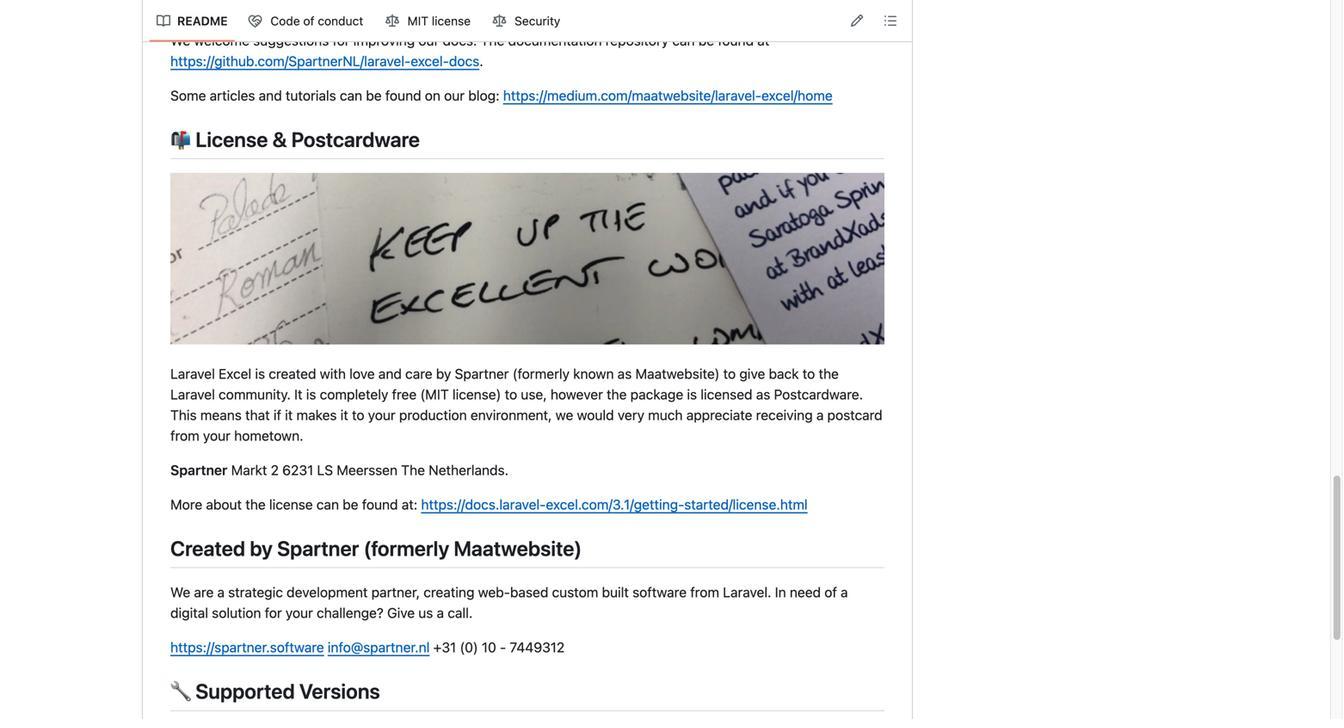 Task type: vqa. For each thing, say whether or not it's contained in the screenshot.
'browser' "image" at the bottom
no



Task type: locate. For each thing, give the bounding box(es) containing it.
1 vertical spatial from
[[691, 584, 720, 601]]

1 vertical spatial your
[[203, 428, 231, 444]]

law image
[[386, 14, 399, 28]]

at
[[758, 32, 770, 49]]

our right on
[[444, 87, 465, 104]]

your
[[368, 407, 396, 423], [203, 428, 231, 444], [286, 605, 313, 622]]

1 horizontal spatial the
[[481, 32, 505, 49]]

be for https://docs.laravel-excel.com/3.1/getting-started/license.html
[[343, 497, 359, 513]]

0 vertical spatial of
[[303, 14, 315, 28]]

some articles and tutorials can be found on our blog: https://medium.com/maatwebsite/laravel-excel/home
[[170, 87, 833, 104]]

by up strategic
[[250, 537, 273, 561]]

can right tutorials
[[340, 87, 362, 104]]

readme
[[177, 14, 228, 28]]

spartner inside laravel excel is created with love and care by spartner (formerly known as maatwebsite) to give back to the laravel community. it is completely free (mit license) to use, however the package is licensed as postcardware. this means that if it makes it to your production environment, we would very much appreciate receiving a postcard from your hometown.
[[455, 366, 509, 382]]

the
[[819, 366, 839, 382], [607, 386, 627, 403], [246, 497, 266, 513]]

with
[[320, 366, 346, 382]]

1 horizontal spatial from
[[691, 584, 720, 601]]

to up postcardware.
[[803, 366, 815, 382]]

1 vertical spatial license
[[269, 497, 313, 513]]

for down the conduct
[[333, 32, 350, 49]]

that
[[245, 407, 270, 423]]

is up appreciate
[[687, 386, 697, 403]]

a right are
[[217, 584, 225, 601]]

maatwebsite) up package
[[636, 366, 720, 382]]

info@spartner.nl
[[328, 640, 430, 656]]

1 horizontal spatial spartner
[[277, 537, 359, 561]]

1 horizontal spatial your
[[286, 605, 313, 622]]

your inside we are a strategic development partner, creating web-based custom built software from laravel. in need of a digital solution for your challenge? give us a call.
[[286, 605, 313, 622]]

0 vertical spatial maatwebsite)
[[636, 366, 720, 382]]

0 horizontal spatial the
[[401, 462, 425, 478]]

from down this
[[170, 428, 199, 444]]

our up excel- at left
[[419, 32, 439, 49]]

and up free
[[379, 366, 402, 382]]

0 vertical spatial can
[[673, 32, 695, 49]]

mit license
[[408, 14, 471, 28]]

0 vertical spatial spartner
[[455, 366, 509, 382]]

receiving
[[756, 407, 813, 423]]

it down completely
[[341, 407, 348, 423]]

laravel.
[[723, 584, 772, 601]]

is up community.
[[255, 366, 265, 382]]

however
[[551, 386, 603, 403]]

we down book icon
[[170, 32, 190, 49]]

license
[[196, 127, 268, 151]]

postcardware.
[[774, 386, 863, 403]]

it right the if
[[285, 407, 293, 423]]

we welcome suggestions for improving our docs. the documentation repository can be found at https://github.com/spartnernl/laravel-excel-docs .
[[170, 32, 770, 69]]

we for we welcome suggestions for improving our docs. the documentation repository can be found at https://github.com/spartnernl/laravel-excel-docs .
[[170, 32, 190, 49]]

would
[[577, 407, 614, 423]]

we up digital
[[170, 584, 190, 601]]

code of conduct image
[[248, 14, 262, 28]]

as
[[618, 366, 632, 382], [756, 386, 771, 403]]

1 horizontal spatial of
[[825, 584, 837, 601]]

for inside the we welcome suggestions for improving our docs. the documentation repository can be found at https://github.com/spartnernl/laravel-excel-docs .
[[333, 32, 350, 49]]

0 horizontal spatial and
[[259, 87, 282, 104]]

be for https://medium.com/maatwebsite/laravel-excel/home
[[366, 87, 382, 104]]

2 vertical spatial can
[[317, 497, 339, 513]]

2 horizontal spatial spartner
[[455, 366, 509, 382]]

1 it from the left
[[285, 407, 293, 423]]

package
[[631, 386, 684, 403]]

of right code
[[303, 14, 315, 28]]

1 vertical spatial by
[[250, 537, 273, 561]]

2 vertical spatial be
[[343, 497, 359, 513]]

as right 'known'
[[618, 366, 632, 382]]

0 horizontal spatial our
[[419, 32, 439, 49]]

the up at:
[[401, 462, 425, 478]]

from inside we are a strategic development partner, creating web-based custom built software from laravel. in need of a digital solution for your challenge? give us a call.
[[691, 584, 720, 601]]

free
[[392, 386, 417, 403]]

1 horizontal spatial license
[[432, 14, 471, 28]]

0 vertical spatial the
[[481, 32, 505, 49]]

law image
[[493, 14, 507, 28]]

1 vertical spatial be
[[366, 87, 382, 104]]

be up postcardware
[[366, 87, 382, 104]]

and inside laravel excel is created with love and care by spartner (formerly known as maatwebsite) to give back to the laravel community. it is completely free (mit license) to use, however the package is licensed as postcardware. this means that if it makes it to your production environment, we would very much appreciate receiving a postcard from your hometown.
[[379, 366, 402, 382]]

license up docs.
[[432, 14, 471, 28]]

1 horizontal spatial our
[[444, 87, 465, 104]]

we
[[170, 32, 190, 49], [170, 584, 190, 601]]

https://medium.com/maatwebsite/laravel-excel/home link
[[503, 87, 833, 104]]

0 vertical spatial our
[[419, 32, 439, 49]]

found left at:
[[362, 497, 398, 513]]

production
[[399, 407, 467, 423]]

laravel
[[170, 366, 215, 382], [170, 386, 215, 403]]

your down development on the left bottom of the page
[[286, 605, 313, 622]]

0 horizontal spatial (formerly
[[364, 537, 449, 561]]

can for https://docs.laravel-excel.com/3.1/getting-started/license.html
[[317, 497, 339, 513]]

0 vertical spatial by
[[436, 366, 451, 382]]

+31
[[433, 640, 456, 656]]

found
[[718, 32, 754, 49], [385, 87, 421, 104], [362, 497, 398, 513]]

as down give
[[756, 386, 771, 403]]

(mit
[[420, 386, 449, 403]]

1 vertical spatial laravel
[[170, 386, 215, 403]]

custom
[[552, 584, 599, 601]]

0 vertical spatial (formerly
[[513, 366, 570, 382]]

from left laravel.
[[691, 584, 720, 601]]

development
[[287, 584, 368, 601]]

0 horizontal spatial from
[[170, 428, 199, 444]]

environment,
[[471, 407, 552, 423]]

from
[[170, 428, 199, 444], [691, 584, 720, 601]]

based
[[510, 584, 549, 601]]

from inside laravel excel is created with love and care by spartner (formerly known as maatwebsite) to give back to the laravel community. it is completely free (mit license) to use, however the package is licensed as postcardware. this means that if it makes it to your production environment, we would very much appreciate receiving a postcard from your hometown.
[[170, 428, 199, 444]]

-
[[500, 640, 506, 656]]

1 vertical spatial of
[[825, 584, 837, 601]]

license inside list
[[432, 14, 471, 28]]

0 vertical spatial for
[[333, 32, 350, 49]]

by up (mit
[[436, 366, 451, 382]]

1 we from the top
[[170, 32, 190, 49]]

be left at
[[699, 32, 715, 49]]

software
[[633, 584, 687, 601]]

1 vertical spatial we
[[170, 584, 190, 601]]

&
[[272, 127, 287, 151]]

0 vertical spatial and
[[259, 87, 282, 104]]

1 laravel from the top
[[170, 366, 215, 382]]

2 vertical spatial found
[[362, 497, 398, 513]]

supported
[[196, 680, 295, 704]]

it
[[294, 386, 303, 403]]

built
[[602, 584, 629, 601]]

the up postcardware.
[[819, 366, 839, 382]]

2 vertical spatial your
[[286, 605, 313, 622]]

1 horizontal spatial as
[[756, 386, 771, 403]]

list
[[150, 7, 569, 35]]

markt
[[231, 462, 267, 478]]

0 vertical spatial from
[[170, 428, 199, 444]]

for down strategic
[[265, 605, 282, 622]]

1 vertical spatial can
[[340, 87, 362, 104]]

1 vertical spatial the
[[401, 462, 425, 478]]

maatwebsite) up based at the bottom left of the page
[[454, 537, 582, 561]]

1 vertical spatial and
[[379, 366, 402, 382]]

in
[[775, 584, 786, 601]]

1 vertical spatial our
[[444, 87, 465, 104]]

found left on
[[385, 87, 421, 104]]

1 vertical spatial maatwebsite)
[[454, 537, 582, 561]]

and right articles at the left of page
[[259, 87, 282, 104]]

and
[[259, 87, 282, 104], [379, 366, 402, 382]]

can down ls
[[317, 497, 339, 513]]

0 horizontal spatial maatwebsite)
[[454, 537, 582, 561]]

the right about
[[246, 497, 266, 513]]

1 vertical spatial for
[[265, 605, 282, 622]]

0 horizontal spatial spartner
[[170, 462, 228, 478]]

license down 6231
[[269, 497, 313, 513]]

2 we from the top
[[170, 584, 190, 601]]

creating
[[424, 584, 475, 601]]

of right the need
[[825, 584, 837, 601]]

security link
[[486, 7, 569, 35]]

0 horizontal spatial it
[[285, 407, 293, 423]]

strategic
[[228, 584, 283, 601]]

found inside the we welcome suggestions for improving our docs. the documentation repository can be found at https://github.com/spartnernl/laravel-excel-docs .
[[718, 32, 754, 49]]

a down postcardware.
[[817, 407, 824, 423]]

we inside we are a strategic development partner, creating web-based custom built software from laravel. in need of a digital solution for your challenge? give us a call.
[[170, 584, 190, 601]]

1 horizontal spatial and
[[379, 366, 402, 382]]

your down means
[[203, 428, 231, 444]]

1 horizontal spatial (formerly
[[513, 366, 570, 382]]

1 horizontal spatial for
[[333, 32, 350, 49]]

our
[[419, 32, 439, 49], [444, 87, 465, 104]]

if
[[274, 407, 281, 423]]

1 horizontal spatial is
[[306, 386, 316, 403]]

challenge?
[[317, 605, 384, 622]]

edit file image
[[850, 14, 864, 28]]

the down law image
[[481, 32, 505, 49]]

1 horizontal spatial by
[[436, 366, 451, 382]]

for inside we are a strategic development partner, creating web-based custom built software from laravel. in need of a digital solution for your challenge? give us a call.
[[265, 605, 282, 622]]

0 vertical spatial laravel
[[170, 366, 215, 382]]

6231
[[282, 462, 313, 478]]

(formerly up 'use,'
[[513, 366, 570, 382]]

be down spartner markt 2 6231 ls meerssen the netherlands.
[[343, 497, 359, 513]]

appreciate
[[687, 407, 753, 423]]

license)
[[453, 386, 501, 403]]

code of conduct
[[271, 14, 364, 28]]

much
[[648, 407, 683, 423]]

2 horizontal spatial the
[[819, 366, 839, 382]]

about
[[206, 497, 242, 513]]

the up very
[[607, 386, 627, 403]]

tutorials
[[286, 87, 336, 104]]

spartner up license) on the bottom left of the page
[[455, 366, 509, 382]]

1 horizontal spatial it
[[341, 407, 348, 423]]

https://github.com/spartnernl/laravel-
[[170, 53, 411, 69]]

found left at
[[718, 32, 754, 49]]

2 vertical spatial the
[[246, 497, 266, 513]]

we inside the we welcome suggestions for improving our docs. the documentation repository can be found at https://github.com/spartnernl/laravel-excel-docs .
[[170, 32, 190, 49]]

to
[[724, 366, 736, 382], [803, 366, 815, 382], [505, 386, 517, 403], [352, 407, 365, 423]]

excel.com/3.1/getting-
[[546, 497, 685, 513]]

0 horizontal spatial as
[[618, 366, 632, 382]]

1 vertical spatial (formerly
[[364, 537, 449, 561]]

0 vertical spatial your
[[368, 407, 396, 423]]

2 laravel from the top
[[170, 386, 215, 403]]

the inside the we welcome suggestions for improving our docs. the documentation repository can be found at https://github.com/spartnernl/laravel-excel-docs .
[[481, 32, 505, 49]]

(formerly
[[513, 366, 570, 382], [364, 537, 449, 561]]

can right repository
[[673, 32, 695, 49]]

security
[[515, 14, 561, 28]]

your down free
[[368, 407, 396, 423]]

0 horizontal spatial for
[[265, 605, 282, 622]]

2 horizontal spatial be
[[699, 32, 715, 49]]

we for we are a strategic development partner, creating web-based custom built software from laravel. in need of a digital solution for your challenge? give us a call.
[[170, 584, 190, 601]]

hometown.
[[234, 428, 303, 444]]

of
[[303, 14, 315, 28], [825, 584, 837, 601]]

use,
[[521, 386, 547, 403]]

0 vertical spatial we
[[170, 32, 190, 49]]

0 vertical spatial license
[[432, 14, 471, 28]]

very
[[618, 407, 645, 423]]

is right it
[[306, 386, 316, 403]]

back
[[769, 366, 799, 382]]

1 vertical spatial the
[[607, 386, 627, 403]]

to up the environment,
[[505, 386, 517, 403]]

1 horizontal spatial maatwebsite)
[[636, 366, 720, 382]]

code
[[271, 14, 300, 28]]

digital
[[170, 605, 208, 622]]

mit license link
[[379, 7, 479, 35]]

more
[[170, 497, 202, 513]]

articles
[[210, 87, 255, 104]]

spartner up more at the bottom
[[170, 462, 228, 478]]

documentation
[[508, 32, 602, 49]]

2 horizontal spatial your
[[368, 407, 396, 423]]

0 horizontal spatial of
[[303, 14, 315, 28]]

a
[[817, 407, 824, 423], [217, 584, 225, 601], [841, 584, 848, 601], [437, 605, 444, 622]]

1 vertical spatial found
[[385, 87, 421, 104]]

the
[[481, 32, 505, 49], [401, 462, 425, 478]]

0 vertical spatial found
[[718, 32, 754, 49]]

spartner up development on the left bottom of the page
[[277, 537, 359, 561]]

call.
[[448, 605, 473, 622]]

0 horizontal spatial be
[[343, 497, 359, 513]]

be
[[699, 32, 715, 49], [366, 87, 382, 104], [343, 497, 359, 513]]

(formerly down at:
[[364, 537, 449, 561]]

0 vertical spatial be
[[699, 32, 715, 49]]

of inside list
[[303, 14, 315, 28]]

1 horizontal spatial be
[[366, 87, 382, 104]]

https://github.com/spartnernl/laravel-excel-docs link
[[170, 53, 480, 69]]

by
[[436, 366, 451, 382], [250, 537, 273, 561]]

0 horizontal spatial is
[[255, 366, 265, 382]]



Task type: describe. For each thing, give the bounding box(es) containing it.
created
[[269, 366, 316, 382]]

book image
[[157, 14, 170, 28]]

found for https://docs.laravel-excel.com/3.1/getting-started/license.html
[[362, 497, 398, 513]]

2
[[271, 462, 279, 478]]

some
[[170, 87, 206, 104]]

more about the license can be found at: https://docs.laravel-excel.com/3.1/getting-started/license.html
[[170, 497, 808, 513]]

solution
[[212, 605, 261, 622]]

community.
[[219, 386, 291, 403]]

postcard
[[828, 407, 883, 423]]

a right us
[[437, 605, 444, 622]]

love
[[350, 366, 375, 382]]

readme link
[[150, 7, 235, 35]]

📬
[[170, 127, 191, 151]]

laravel excel is created with love and care by spartner (formerly known as maatwebsite) to give back to the laravel community. it is completely free (mit license) to use, however the package is licensed as postcardware. this means that if it makes it to your production environment, we would very much appreciate receiving a postcard from your hometown.
[[170, 366, 883, 444]]

on
[[425, 87, 441, 104]]

1 horizontal spatial the
[[607, 386, 627, 403]]

2 vertical spatial spartner
[[277, 537, 359, 561]]

us
[[419, 605, 433, 622]]

ls
[[317, 462, 333, 478]]

🔧 supported versions
[[170, 680, 380, 704]]

web-
[[478, 584, 510, 601]]

code of conduct link
[[242, 7, 372, 35]]

repository
[[606, 32, 669, 49]]

can inside the we welcome suggestions for improving our docs. the documentation repository can be found at https://github.com/spartnernl/laravel-excel-docs .
[[673, 32, 695, 49]]

known
[[573, 366, 614, 382]]

created
[[170, 537, 245, 561]]

https://docs.laravel-excel.com/3.1/getting-started/license.html link
[[421, 497, 808, 513]]

care
[[405, 366, 433, 382]]

to up licensed
[[724, 366, 736, 382]]

by inside laravel excel is created with love and care by spartner (formerly known as maatwebsite) to give back to the laravel community. it is completely free (mit license) to use, however the package is licensed as postcardware. this means that if it makes it to your production environment, we would very much appreciate receiving a postcard from your hometown.
[[436, 366, 451, 382]]

postcardware
[[291, 127, 420, 151]]

versions
[[299, 680, 380, 704]]

welcome
[[194, 32, 250, 49]]

this
[[170, 407, 197, 423]]

0 vertical spatial the
[[819, 366, 839, 382]]

to down completely
[[352, 407, 365, 423]]

makes
[[297, 407, 337, 423]]

meerssen
[[337, 462, 398, 478]]

suggestions
[[253, 32, 329, 49]]

0 horizontal spatial license
[[269, 497, 313, 513]]

outline image
[[884, 14, 898, 28]]

docs
[[449, 53, 480, 69]]

https://docs.laravel-
[[421, 497, 546, 513]]

excel
[[219, 366, 251, 382]]

list containing readme
[[150, 7, 569, 35]]

📬 license & postcardware
[[170, 127, 420, 151]]

created by spartner (formerly maatwebsite)
[[170, 537, 582, 561]]

be inside the we welcome suggestions for improving our docs. the documentation repository can be found at https://github.com/spartnernl/laravel-excel-docs .
[[699, 32, 715, 49]]

we
[[556, 407, 574, 423]]

.
[[480, 53, 483, 69]]

mit
[[408, 14, 429, 28]]

docs.
[[443, 32, 477, 49]]

https://medium.com/maatwebsite/laravel-
[[503, 87, 762, 104]]

https://spartner.software link
[[170, 640, 324, 656]]

spartner markt 2 6231 ls meerssen the netherlands.
[[170, 462, 509, 478]]

0 horizontal spatial the
[[246, 497, 266, 513]]

2 horizontal spatial is
[[687, 386, 697, 403]]

a inside laravel excel is created with love and care by spartner (formerly known as maatwebsite) to give back to the laravel community. it is completely free (mit license) to use, however the package is licensed as postcardware. this means that if it makes it to your production environment, we would very much appreciate receiving a postcard from your hometown.
[[817, 407, 824, 423]]

found for https://medium.com/maatwebsite/laravel-excel/home
[[385, 87, 421, 104]]

https://spartner.software
[[170, 640, 324, 656]]

licensed
[[701, 386, 753, 403]]

a right the need
[[841, 584, 848, 601]]

7449312
[[510, 640, 565, 656]]

1_5nblgs68uarg0wxxejozdq image
[[170, 173, 885, 345]]

can for https://medium.com/maatwebsite/laravel-excel/home
[[340, 87, 362, 104]]

excel-
[[411, 53, 449, 69]]

we are a strategic development partner, creating web-based custom built software from laravel. in need of a digital solution for your challenge? give us a call.
[[170, 584, 848, 622]]

0 horizontal spatial your
[[203, 428, 231, 444]]

give
[[387, 605, 415, 622]]

2 it from the left
[[341, 407, 348, 423]]

started/license.html
[[685, 497, 808, 513]]

blog:
[[469, 87, 500, 104]]

at:
[[402, 497, 418, 513]]

(formerly inside laravel excel is created with love and care by spartner (formerly known as maatwebsite) to give back to the laravel community. it is completely free (mit license) to use, however the package is licensed as postcardware. this means that if it makes it to your production environment, we would very much appreciate receiving a postcard from your hometown.
[[513, 366, 570, 382]]

info@spartner.nl link
[[328, 640, 430, 656]]

need
[[790, 584, 821, 601]]

1 vertical spatial as
[[756, 386, 771, 403]]

0 horizontal spatial by
[[250, 537, 273, 561]]

means
[[200, 407, 242, 423]]

maatwebsite) inside laravel excel is created with love and care by spartner (formerly known as maatwebsite) to give back to the laravel community. it is completely free (mit license) to use, however the package is licensed as postcardware. this means that if it makes it to your production environment, we would very much appreciate receiving a postcard from your hometown.
[[636, 366, 720, 382]]

of inside we are a strategic development partner, creating web-based custom built software from laravel. in need of a digital solution for your challenge? give us a call.
[[825, 584, 837, 601]]

conduct
[[318, 14, 364, 28]]

partner,
[[372, 584, 420, 601]]

completely
[[320, 386, 389, 403]]

our inside the we welcome suggestions for improving our docs. the documentation repository can be found at https://github.com/spartnernl/laravel-excel-docs .
[[419, 32, 439, 49]]

1 vertical spatial spartner
[[170, 462, 228, 478]]

0 vertical spatial as
[[618, 366, 632, 382]]

(0)
[[460, 640, 478, 656]]



